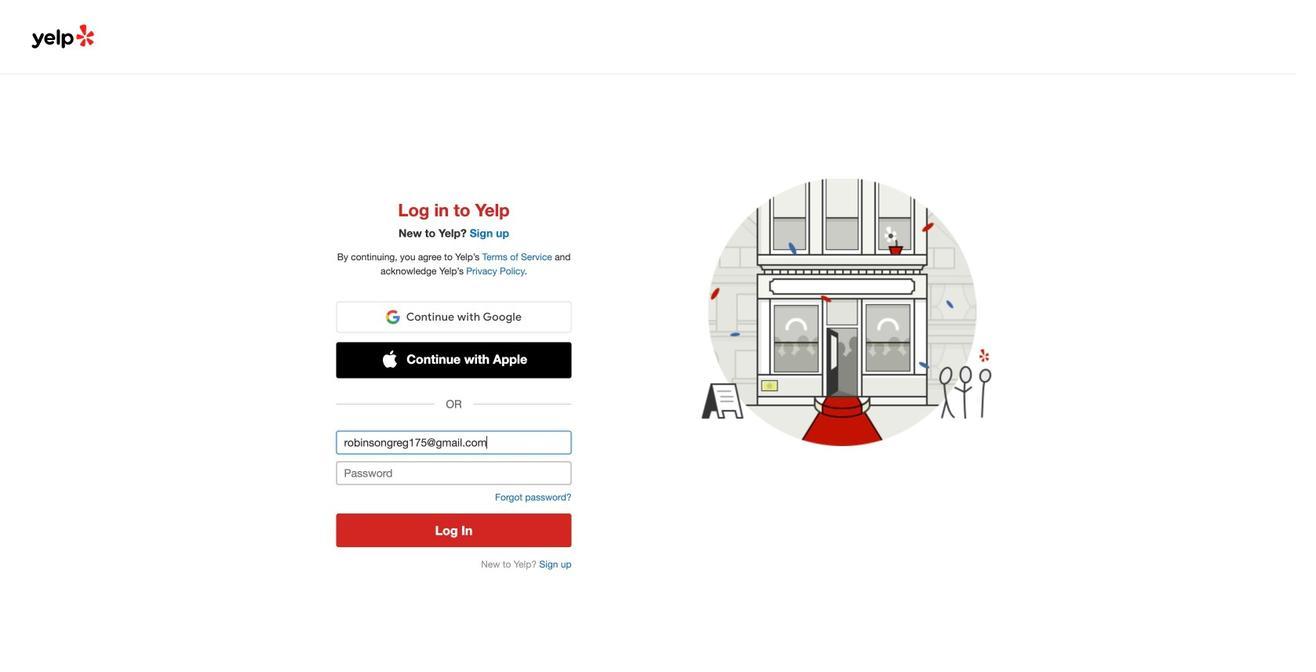 Task type: vqa. For each thing, say whether or not it's contained in the screenshot.
10
no



Task type: locate. For each thing, give the bounding box(es) containing it.
Email email field
[[336, 431, 572, 455]]

Password password field
[[336, 462, 572, 486]]



